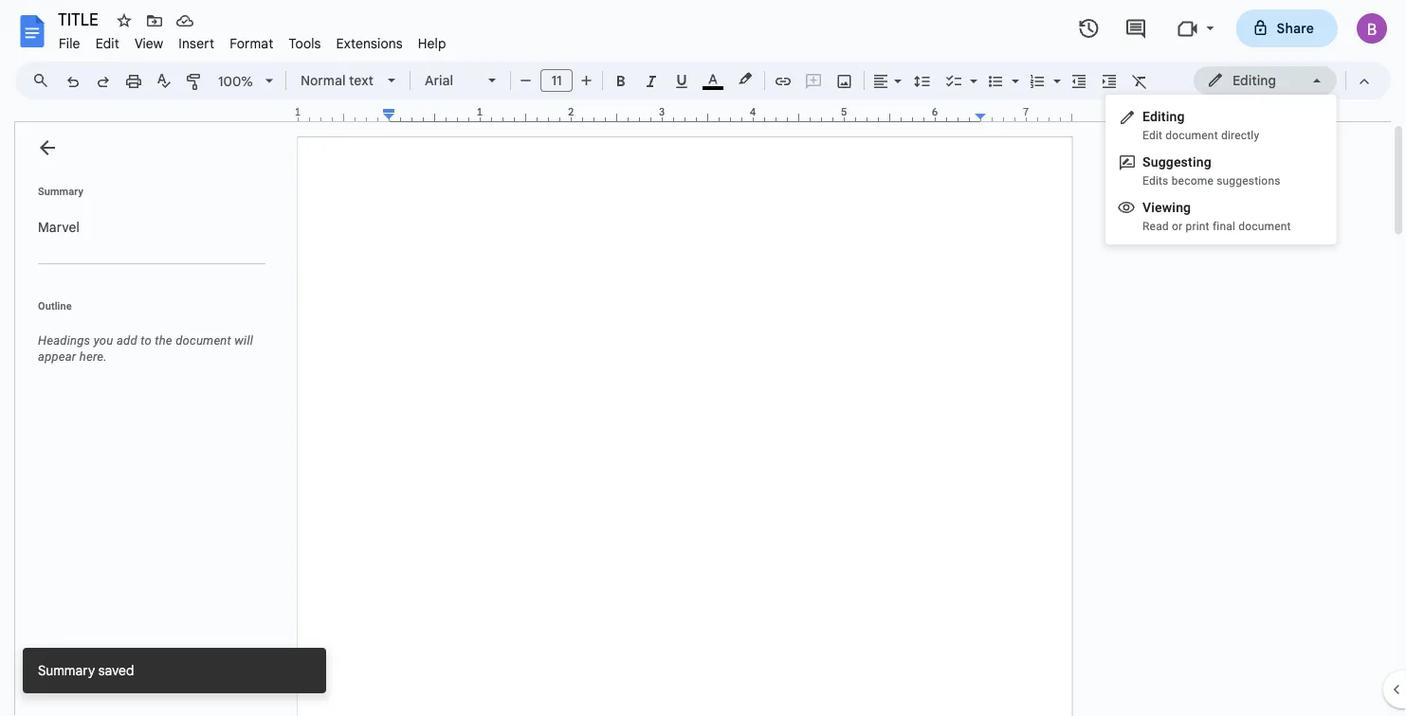Task type: vqa. For each thing, say whether or not it's contained in the screenshot.
toolbar at left top
no



Task type: locate. For each thing, give the bounding box(es) containing it.
extensions menu item
[[329, 32, 410, 55]]

0 horizontal spatial edit
[[95, 35, 119, 52]]

Font size text field
[[541, 69, 572, 92]]

highlight color image
[[735, 67, 756, 90]]

the
[[155, 334, 172, 348]]

0 vertical spatial edit
[[95, 35, 119, 52]]

1 horizontal spatial edit
[[1142, 129, 1162, 142]]

s
[[1142, 154, 1151, 170]]

share
[[1277, 20, 1314, 37]]

menu bar
[[51, 25, 454, 56]]

summary
[[38, 185, 83, 197], [38, 663, 95, 679]]

2 summary from the top
[[38, 663, 95, 679]]

text color image
[[703, 67, 723, 90]]

edit down e at right
[[1142, 129, 1162, 142]]

Font size field
[[540, 69, 580, 93]]

tools menu item
[[281, 32, 329, 55]]

document
[[1165, 129, 1218, 142], [1238, 220, 1291, 233], [176, 334, 231, 348]]

you
[[94, 334, 113, 348]]

Rename text field
[[51, 8, 109, 30]]

1 vertical spatial document
[[1238, 220, 1291, 233]]

0 vertical spatial summary
[[38, 185, 83, 197]]

1 horizontal spatial document
[[1165, 129, 1218, 142]]

tools
[[289, 35, 321, 52]]

normal text
[[301, 72, 373, 89]]

summary for summary saved
[[38, 663, 95, 679]]

menu
[[1105, 0, 1337, 671]]

headings
[[38, 334, 90, 348]]

application
[[0, 0, 1406, 717]]

2 vertical spatial document
[[176, 334, 231, 348]]

2 horizontal spatial document
[[1238, 220, 1291, 233]]

edit
[[95, 35, 119, 52], [1142, 129, 1162, 142]]

line & paragraph spacing image
[[912, 67, 933, 94]]

here.
[[79, 350, 107, 364]]

final
[[1213, 220, 1235, 233]]

arial option
[[425, 67, 477, 94]]

document inside headings you add to the document will appear here.
[[176, 334, 231, 348]]

will
[[235, 334, 253, 348]]

1 vertical spatial summary
[[38, 663, 95, 679]]

document inside e diting edit document directly
[[1165, 129, 1218, 142]]

document inside the v iewing read or print final document
[[1238, 220, 1291, 233]]

become
[[1172, 174, 1214, 188]]

summary inside document outline 'element'
[[38, 185, 83, 197]]

menu containing e
[[1105, 0, 1337, 671]]

summary up marvel
[[38, 185, 83, 197]]

0 vertical spatial document
[[1165, 129, 1218, 142]]

Star checkbox
[[111, 8, 137, 34]]

Zoom field
[[210, 67, 282, 96]]

1 summary from the top
[[38, 185, 83, 197]]

1
[[295, 106, 301, 119]]

s uggesting edits become suggestions
[[1142, 154, 1281, 188]]

left margin image
[[299, 107, 394, 121]]

styles list. normal text selected. option
[[301, 67, 376, 94]]

1 vertical spatial edit
[[1142, 129, 1162, 142]]

summary for summary
[[38, 185, 83, 197]]

headings you add to the document will appear here.
[[38, 334, 253, 364]]

editing
[[1233, 72, 1276, 89]]

menu bar containing file
[[51, 25, 454, 56]]

numbered list menu image
[[1049, 68, 1061, 75]]

edit down the star checkbox
[[95, 35, 119, 52]]

application containing share
[[0, 0, 1406, 717]]

v
[[1142, 200, 1151, 215]]

extensions
[[336, 35, 403, 52]]

e diting edit document directly
[[1142, 109, 1259, 142]]

insert menu item
[[171, 32, 222, 55]]

document right the
[[176, 334, 231, 348]]

mode and view toolbar
[[1193, 62, 1379, 100]]

summary left the saved
[[38, 663, 95, 679]]

directly
[[1221, 129, 1259, 142]]

document up uggesting in the right of the page
[[1165, 129, 1218, 142]]

0 horizontal spatial document
[[176, 334, 231, 348]]

menu bar inside menu bar banner
[[51, 25, 454, 56]]

main toolbar
[[56, 0, 1155, 237]]

or
[[1172, 220, 1183, 233]]

document right the final
[[1238, 220, 1291, 233]]

marvel
[[38, 219, 80, 236]]

help
[[418, 35, 446, 52]]



Task type: describe. For each thing, give the bounding box(es) containing it.
summary heading
[[38, 184, 83, 199]]

add
[[117, 334, 137, 348]]

edit inside e diting edit document directly
[[1142, 129, 1162, 142]]

summary element
[[28, 209, 265, 247]]

normal
[[301, 72, 346, 89]]

format
[[230, 35, 273, 52]]

diting
[[1150, 109, 1185, 124]]

outline heading
[[15, 299, 273, 325]]

v iewing read or print final document
[[1142, 200, 1291, 233]]

read
[[1142, 220, 1169, 233]]

view menu item
[[127, 32, 171, 55]]

share button
[[1236, 9, 1338, 47]]

Zoom text field
[[213, 68, 259, 95]]

suggestions
[[1217, 174, 1281, 188]]

insert image image
[[834, 67, 856, 94]]

edit inside menu item
[[95, 35, 119, 52]]

format menu item
[[222, 32, 281, 55]]

saved
[[98, 663, 134, 679]]

document outline element
[[15, 122, 273, 717]]

editing button
[[1194, 66, 1337, 95]]

summary saved
[[38, 663, 134, 679]]

uggesting
[[1151, 154, 1211, 170]]

print
[[1186, 220, 1210, 233]]

file menu item
[[51, 32, 88, 55]]

file
[[59, 35, 80, 52]]

edits
[[1142, 174, 1169, 188]]

right margin image
[[976, 107, 1071, 121]]

edit menu item
[[88, 32, 127, 55]]

iewing
[[1151, 200, 1191, 215]]

e
[[1142, 109, 1150, 124]]

appear
[[38, 350, 76, 364]]

text
[[349, 72, 373, 89]]

to
[[140, 334, 152, 348]]

menu bar banner
[[0, 0, 1406, 717]]

insert
[[179, 35, 214, 52]]

view
[[135, 35, 163, 52]]

Menus field
[[24, 67, 65, 94]]

arial
[[425, 72, 453, 89]]

help menu item
[[410, 32, 454, 55]]

outline
[[38, 300, 72, 312]]



